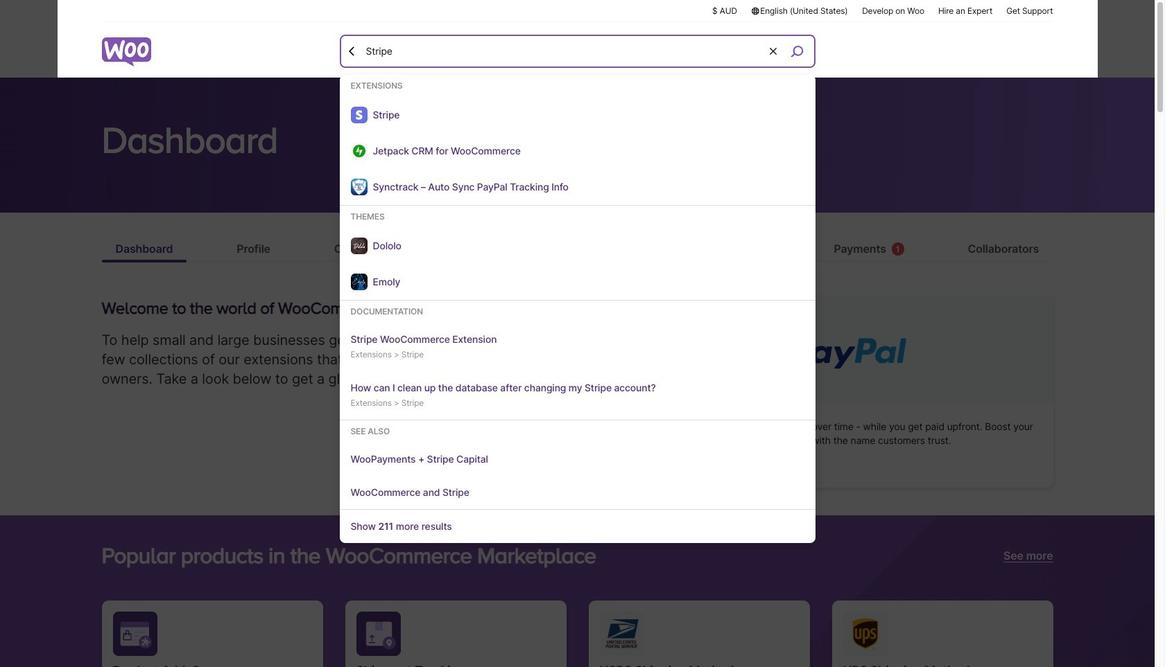 Task type: vqa. For each thing, say whether or not it's contained in the screenshot.
search box
yes



Task type: locate. For each thing, give the bounding box(es) containing it.
2 group from the top
[[339, 212, 815, 301]]

group
[[339, 80, 815, 206], [339, 212, 815, 301], [339, 307, 815, 421], [339, 426, 815, 510]]

close search image
[[345, 44, 359, 58]]

None search field
[[339, 35, 815, 544]]

list box
[[339, 80, 815, 544]]



Task type: describe. For each thing, give the bounding box(es) containing it.
Find extensions, themes, guides, and more… search field
[[362, 37, 767, 66]]

4 group from the top
[[339, 426, 815, 510]]

3 group from the top
[[339, 307, 815, 421]]

1 group from the top
[[339, 80, 815, 206]]



